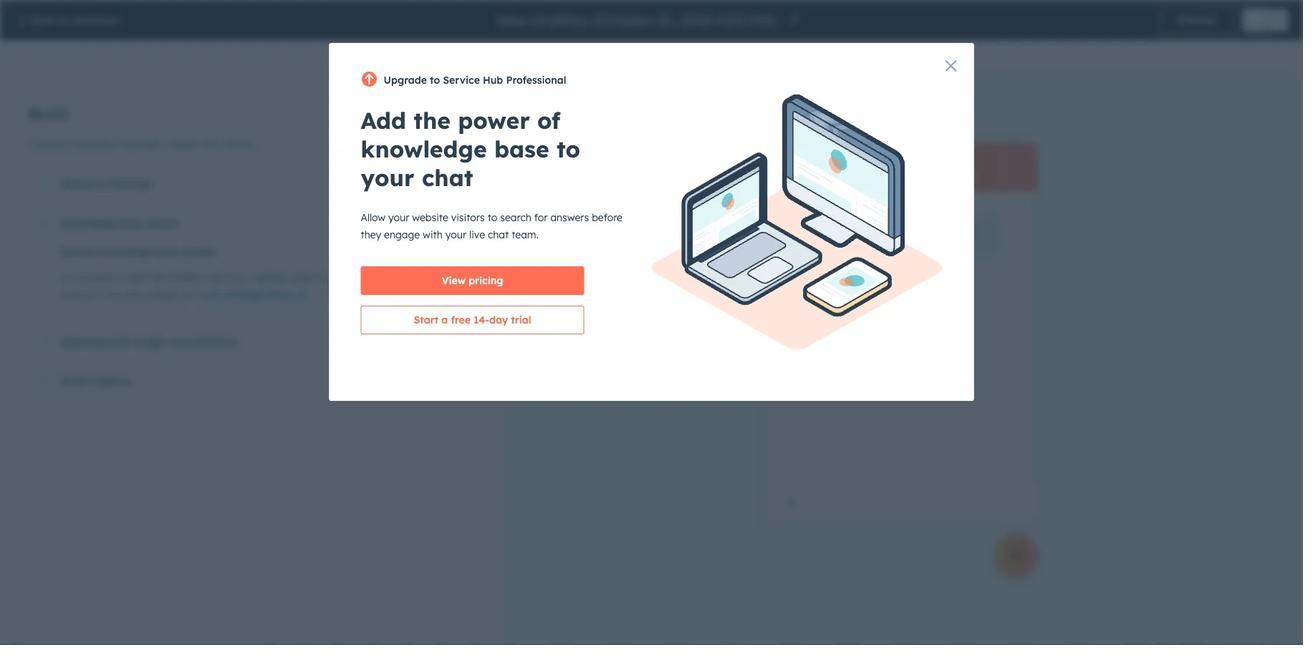 Task type: locate. For each thing, give the bounding box(es) containing it.
0 vertical spatial knowledge
[[98, 245, 152, 258]]

navigation
[[512, 40, 800, 75]]

search up articles
[[182, 245, 215, 258]]

0 horizontal spatial the
[[105, 289, 121, 301]]

build button
[[512, 40, 577, 75]]

knowledge up the or
[[98, 245, 152, 258]]

0 vertical spatial search
[[146, 217, 179, 229]]

back to chatflows button
[[14, 13, 119, 29]]

your
[[227, 272, 248, 284]]

website
[[251, 272, 287, 284]]

create
[[29, 137, 60, 150]]

knowledge down your
[[210, 289, 264, 301]]

visitors.
[[221, 137, 257, 150]]

search down to
[[60, 289, 91, 301]]

navigation containing build
[[512, 40, 800, 75]]

to right "go" on the top
[[197, 289, 207, 301]]

knowledge base search button
[[29, 204, 459, 243]]

search
[[146, 217, 179, 229], [182, 245, 215, 258], [60, 289, 91, 301]]

to
[[58, 14, 68, 26], [162, 137, 171, 150], [967, 221, 976, 232], [197, 289, 207, 301]]

manage
[[74, 272, 113, 284]]

2 vertical spatial search
[[60, 289, 91, 301]]

1 horizontal spatial knowledge
[[210, 289, 264, 301]]

None field
[[495, 10, 781, 30]]

the up widget
[[149, 272, 164, 284]]

enable knowledge base search
[[60, 245, 215, 258]]

1 horizontal spatial the
[[149, 272, 164, 284]]

build up create
[[29, 104, 68, 124]]

target button
[[577, 40, 647, 75]]

the right in
[[105, 289, 121, 301]]

1 vertical spatial knowledge
[[210, 289, 264, 301]]

to right the back
[[58, 14, 68, 26]]

target
[[597, 51, 627, 63]]

0 horizontal spatial build
[[29, 104, 68, 124]]

to left the greet
[[162, 137, 171, 150]]

2 horizontal spatial search
[[182, 245, 215, 258]]

base up enable knowledge base search
[[119, 217, 143, 229]]

display
[[667, 51, 702, 63]]

0 horizontal spatial search
[[60, 289, 91, 301]]

base
[[119, 217, 143, 229], [155, 245, 179, 258]]

enable
[[60, 245, 94, 258]]

1 vertical spatial the
[[105, 289, 121, 301]]

greet
[[174, 137, 199, 150]]

1 vertical spatial build
[[29, 104, 68, 124]]

base.
[[267, 289, 294, 301]]

base up articles
[[155, 245, 179, 258]]

0 vertical spatial base
[[119, 217, 143, 229]]

1 horizontal spatial build
[[532, 51, 557, 63]]

happy
[[937, 221, 965, 232]]

to inside got any questions? i'm happy to help.
[[967, 221, 976, 232]]

to right happy
[[967, 221, 976, 232]]

0 vertical spatial build
[[532, 51, 557, 63]]

to inside to manage or edit the articles that your website visitors can search in the chat widget go to
[[197, 289, 207, 301]]

to manage or edit the articles that your website visitors can search in the chat widget go to
[[60, 272, 343, 301]]

build
[[532, 51, 557, 63], [29, 104, 68, 124]]

1 horizontal spatial search
[[146, 217, 179, 229]]

build left target on the left
[[532, 51, 557, 63]]

the
[[149, 272, 164, 284], [105, 289, 121, 301]]

knowledge
[[98, 245, 152, 258], [210, 289, 264, 301]]

articles
[[167, 272, 202, 284]]

1 horizontal spatial base
[[155, 245, 179, 258]]

0 vertical spatial the
[[149, 272, 164, 284]]

search up enable knowledge base search
[[146, 217, 179, 229]]

or
[[116, 272, 125, 284]]

can
[[326, 272, 343, 284]]

0 horizontal spatial base
[[119, 217, 143, 229]]



Task type: describe. For each thing, give the bounding box(es) containing it.
display button
[[647, 40, 722, 75]]

visitors
[[289, 272, 323, 284]]

knowledge base. link
[[210, 288, 309, 305]]

1 vertical spatial search
[[182, 245, 215, 258]]

preview
[[1178, 14, 1217, 26]]

1 vertical spatial base
[[155, 245, 179, 258]]

go
[[182, 289, 195, 301]]

link opens in a new window image
[[296, 288, 306, 305]]

that
[[204, 272, 224, 284]]

a
[[63, 137, 69, 150]]

to
[[60, 272, 71, 284]]

preview button
[[1160, 6, 1234, 34]]

message
[[116, 137, 159, 150]]

i'm
[[921, 221, 934, 232]]

caret image
[[40, 221, 49, 225]]

agent says: got any questions? i'm happy to help. element
[[832, 218, 990, 252]]

to inside button
[[58, 14, 68, 26]]

terry
[[814, 160, 843, 175]]

search inside dropdown button
[[146, 217, 179, 229]]

questions?
[[870, 221, 919, 232]]

link opens in a new window image
[[296, 291, 306, 301]]

options button
[[722, 40, 800, 75]]

search inside to manage or edit the articles that your website visitors can search in the chat widget go to
[[60, 289, 91, 301]]

knowledge base search
[[60, 217, 179, 229]]

knowledge
[[60, 217, 116, 229]]

site
[[202, 137, 219, 150]]

got
[[832, 221, 848, 232]]

in
[[94, 289, 103, 301]]

chatflows
[[72, 14, 119, 26]]

base inside knowledge base search dropdown button
[[119, 217, 143, 229]]

knowledge base.
[[210, 289, 294, 301]]

edit
[[128, 272, 146, 284]]

help.
[[832, 238, 854, 249]]

got any questions? i'm happy to help.
[[832, 221, 976, 249]]

welcome
[[72, 137, 113, 150]]

back to chatflows
[[30, 14, 119, 26]]

options
[[742, 51, 780, 63]]

create a welcome message to greet site visitors.
[[29, 137, 257, 150]]

back
[[30, 14, 55, 26]]

0 horizontal spatial knowledge
[[98, 245, 152, 258]]

build inside button
[[532, 51, 557, 63]]

chat
[[123, 289, 144, 301]]

widget
[[147, 289, 179, 301]]

any
[[851, 221, 867, 232]]



Task type: vqa. For each thing, say whether or not it's contained in the screenshot.
the
yes



